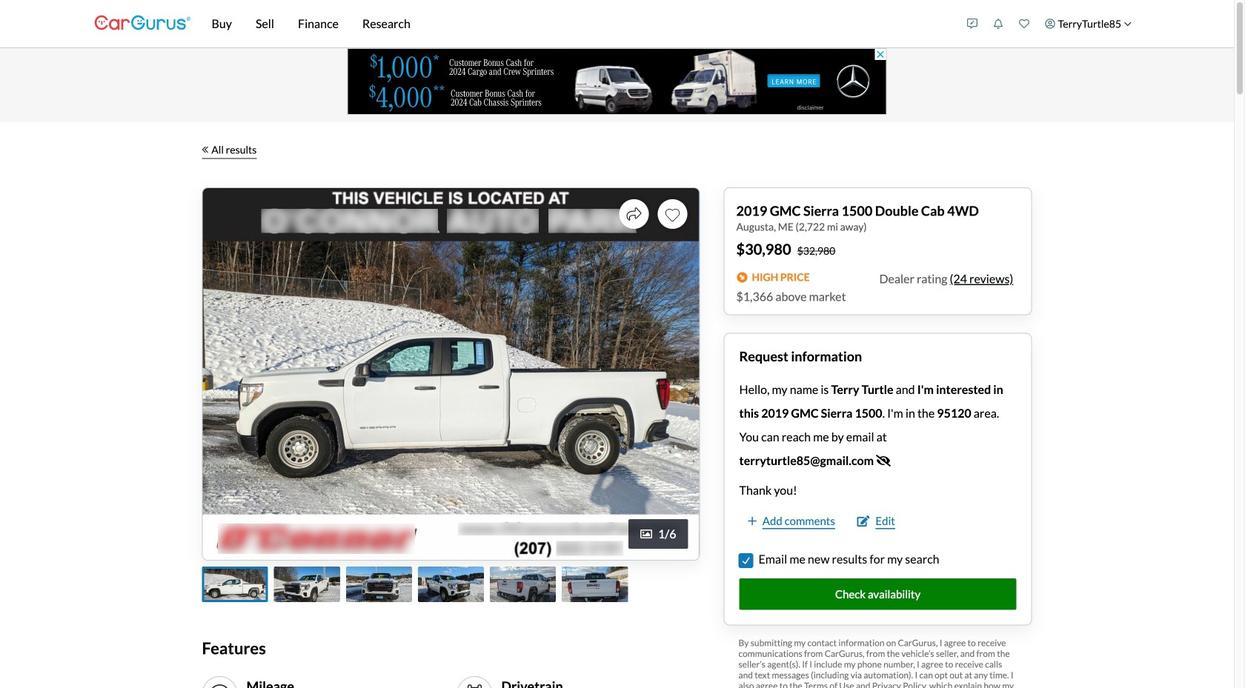 Task type: vqa. For each thing, say whether or not it's contained in the screenshot.
edit IMAGE
yes



Task type: locate. For each thing, give the bounding box(es) containing it.
None button
[[740, 555, 753, 568]]

drivetrain image
[[463, 684, 487, 689]]

view vehicle photo 2 image
[[274, 567, 340, 603]]

add a car review image
[[967, 19, 978, 29]]

menu
[[960, 3, 1140, 44]]

vehicle full photo image
[[203, 188, 699, 561]]

menu item
[[1038, 3, 1140, 44]]

menu bar
[[191, 0, 960, 47]]

user icon image
[[1045, 19, 1056, 29]]

edit image
[[857, 516, 870, 527]]

view vehicle photo 3 image
[[346, 567, 412, 603]]

chevron down image
[[1124, 20, 1132, 28]]

view vehicle photo 6 image
[[562, 567, 628, 603]]

view vehicle photo 4 image
[[418, 567, 484, 603]]

image image
[[641, 529, 652, 540]]



Task type: describe. For each thing, give the bounding box(es) containing it.
saved cars image
[[1019, 19, 1030, 29]]

open notifications image
[[993, 19, 1004, 29]]

plus image
[[748, 516, 757, 527]]

view vehicle photo 5 image
[[490, 567, 556, 603]]

mileage image
[[208, 684, 232, 689]]

advertisement element
[[347, 48, 887, 115]]

share image
[[627, 207, 642, 222]]

chevron double left image
[[202, 146, 209, 153]]

view vehicle photo 1 image
[[202, 567, 268, 603]]



